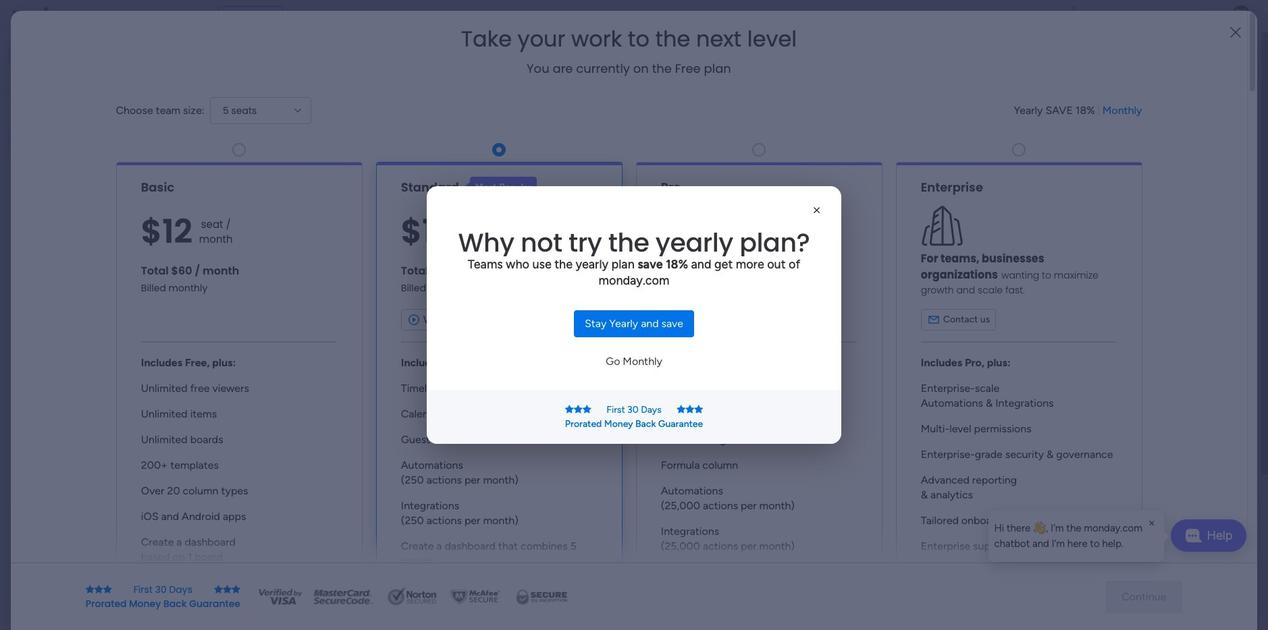 Task type: vqa. For each thing, say whether or not it's contained in the screenshot.
1st component image from the right
yes



Task type: locate. For each thing, give the bounding box(es) containing it.
circle o image
[[1025, 161, 1034, 171]]

component image
[[743, 268, 755, 280]]

terry turtle image
[[1230, 5, 1252, 27], [281, 555, 308, 582]]

terry turtle image right help icon
[[1230, 5, 1252, 27]]

1 vertical spatial option
[[8, 63, 164, 85]]

ssl encrypted image
[[508, 587, 575, 607]]

2 image
[[1068, 1, 1081, 16]]

see plans image
[[224, 9, 236, 24]]

verified by visa image
[[257, 587, 304, 607]]

heading
[[461, 27, 797, 51]]

invite members image
[[1088, 9, 1101, 23]]

remove from favorites image
[[459, 247, 472, 260]]

star image
[[686, 405, 694, 415], [694, 405, 703, 415], [86, 585, 94, 595], [94, 585, 103, 595], [103, 585, 112, 595]]

norton secured image
[[382, 587, 443, 607]]

component image
[[504, 268, 517, 280]]

1 horizontal spatial add to favorites image
[[935, 247, 949, 260]]

public board image
[[504, 246, 519, 261]]

search everything image
[[1151, 9, 1164, 23]]

add to favorites image
[[697, 247, 710, 260], [935, 247, 949, 260]]

2 add to favorites image from the left
[[935, 247, 949, 260]]

help image
[[1180, 9, 1194, 23]]

terry turtle image up verified by visa image
[[281, 555, 308, 582]]

check circle image
[[1025, 144, 1034, 154]]

chat bot icon image
[[1185, 529, 1202, 543]]

billing cycle selection group
[[1014, 103, 1142, 118]]

monday marketplace image
[[1118, 9, 1131, 23]]

1 vertical spatial terry turtle image
[[281, 555, 308, 582]]

2 element
[[385, 509, 402, 525], [385, 509, 402, 525]]

add to favorites image for public dashboard icon
[[935, 247, 949, 260]]

0 horizontal spatial add to favorites image
[[697, 247, 710, 260]]

document
[[427, 186, 841, 444]]

star image
[[565, 405, 574, 415], [574, 405, 583, 415], [583, 405, 591, 415], [677, 405, 686, 415], [214, 585, 223, 595], [223, 585, 232, 595], [232, 585, 240, 595]]

1 add to favorites image from the left
[[697, 247, 710, 260]]

quick search results list box
[[249, 126, 972, 471]]

mcafee secure image
[[448, 587, 502, 607]]

getting started element
[[1005, 492, 1207, 546]]

close image
[[810, 204, 824, 217]]

list box
[[0, 158, 172, 480]]

help center element
[[1005, 557, 1207, 611]]

dialog
[[0, 0, 1268, 631], [989, 511, 1164, 563]]

2 vertical spatial option
[[0, 160, 172, 162]]

option
[[8, 41, 164, 62], [8, 63, 164, 85], [0, 160, 172, 162]]

1 horizontal spatial terry turtle image
[[1230, 5, 1252, 27]]

public dashboard image
[[743, 246, 758, 261]]



Task type: describe. For each thing, give the bounding box(es) containing it.
add to favorites image for public board icon at the top left
[[697, 247, 710, 260]]

basic tier selected option
[[116, 162, 362, 609]]

select product image
[[12, 9, 26, 23]]

templates image image
[[1017, 272, 1195, 365]]

mastercard secure code image
[[309, 587, 377, 607]]

terry turtle image
[[281, 604, 308, 631]]

enterprise tier selected option
[[896, 162, 1142, 609]]

0 vertical spatial terry turtle image
[[1230, 5, 1252, 27]]

standard tier selected option
[[376, 162, 622, 609]]

update feed image
[[1058, 9, 1072, 23]]

0 horizontal spatial terry turtle image
[[281, 555, 308, 582]]

tier options list box
[[116, 138, 1142, 609]]

pro tier selected option
[[636, 162, 882, 609]]

0 vertical spatial option
[[8, 41, 164, 62]]

close recently visited image
[[249, 110, 265, 126]]

notifications image
[[1029, 9, 1042, 23]]



